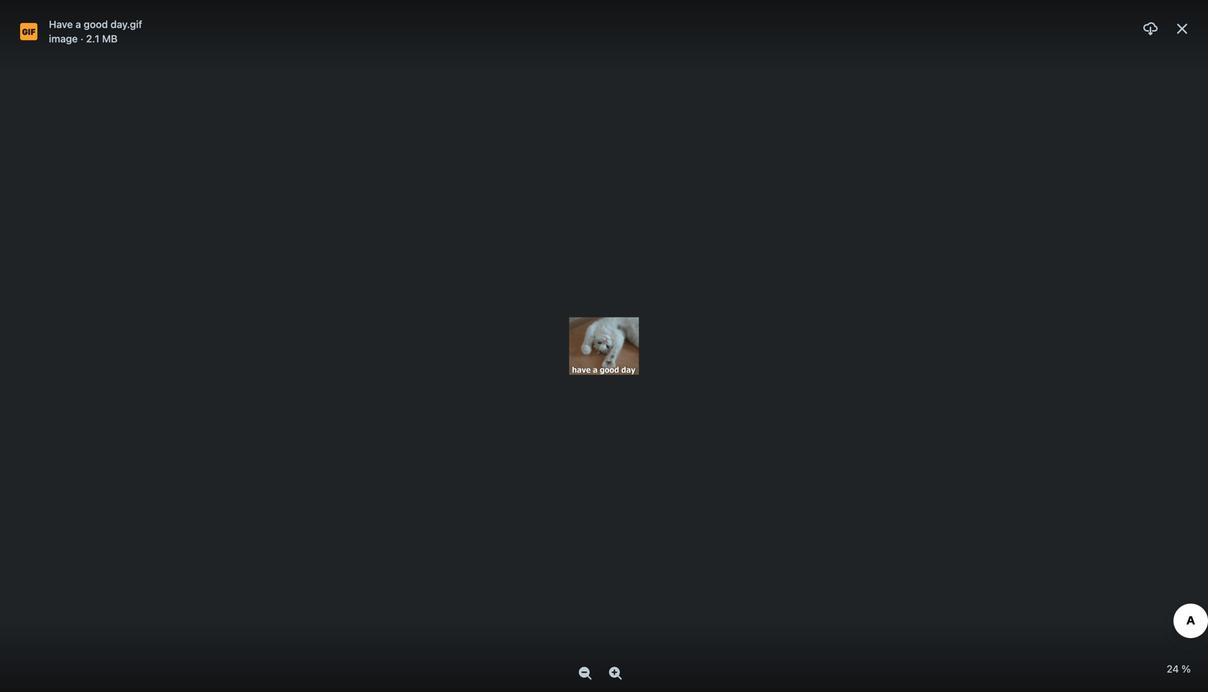 Task type: describe. For each thing, give the bounding box(es) containing it.
create
[[521, 14, 553, 26]]

automation
[[1128, 63, 1182, 75]]

create button
[[513, 8, 562, 31]]

day.gif
[[111, 18, 142, 30]]

a inside have a good day.gif image · 2.1 mb
[[75, 18, 81, 30]]

automation button
[[1102, 58, 1191, 81]]

create banner
[[0, 0, 1208, 40]]

zoom in image
[[607, 665, 624, 683]]

24
[[1167, 663, 1179, 675]]

give
[[62, 671, 81, 681]]

5
[[884, 624, 889, 634]]

give feedback
[[62, 671, 122, 681]]

Search field
[[935, 8, 1079, 31]]

0 horizontal spatial a
[[57, 650, 62, 660]]

market
[[263, 59, 317, 79]]

search image
[[941, 14, 952, 26]]

to
[[245, 59, 260, 79]]

image
[[49, 33, 78, 45]]

seconds
[[891, 624, 926, 634]]

ago
[[928, 624, 943, 634]]



Task type: vqa. For each thing, say whether or not it's contained in the screenshot.
the leftmost atlassian
no



Task type: locate. For each thing, give the bounding box(es) containing it.
you're in a team-managed project
[[22, 650, 150, 660]]

close image
[[1174, 20, 1191, 37]]

sample
[[320, 59, 376, 79]]

1 vertical spatial a
[[57, 650, 62, 660]]

a right in
[[57, 650, 62, 660]]

·
[[80, 33, 83, 45]]

2.1
[[86, 33, 99, 45]]

project
[[124, 650, 150, 660]]

download image
[[1142, 20, 1159, 37]]

primary element
[[9, 0, 923, 40]]

a
[[75, 18, 81, 30], [57, 650, 62, 660]]

good
[[84, 18, 108, 30]]

go to market sample
[[219, 59, 376, 79]]

have a good day.gif image · 2.1 mb
[[49, 18, 142, 45]]

automation element
[[838, 560, 1177, 594]]

24 %
[[1167, 663, 1191, 675]]

projects
[[12, 62, 56, 76]]

a up '·'
[[75, 18, 81, 30]]

details element
[[838, 206, 1177, 240]]

automation image
[[1108, 60, 1125, 78]]

updated
[[846, 624, 881, 634]]

0 vertical spatial a
[[75, 18, 81, 30]]

in
[[48, 650, 55, 660]]

updated 5 seconds ago
[[846, 624, 943, 634]]

Add a comment… field
[[247, 541, 796, 570]]

mb
[[102, 33, 118, 45]]

feedback
[[83, 671, 122, 681]]

jira image
[[37, 11, 75, 28], [37, 11, 75, 28]]

giphy image
[[20, 23, 37, 40]]

1 horizontal spatial a
[[75, 18, 81, 30]]

you're
[[22, 650, 46, 660]]

go
[[219, 59, 241, 79]]

managed
[[87, 650, 121, 660]]

team-
[[64, 650, 87, 660]]

have
[[49, 18, 73, 30]]

%
[[1182, 663, 1191, 675]]

give feedback button
[[42, 664, 130, 687]]

zoom out image
[[577, 665, 594, 683]]



